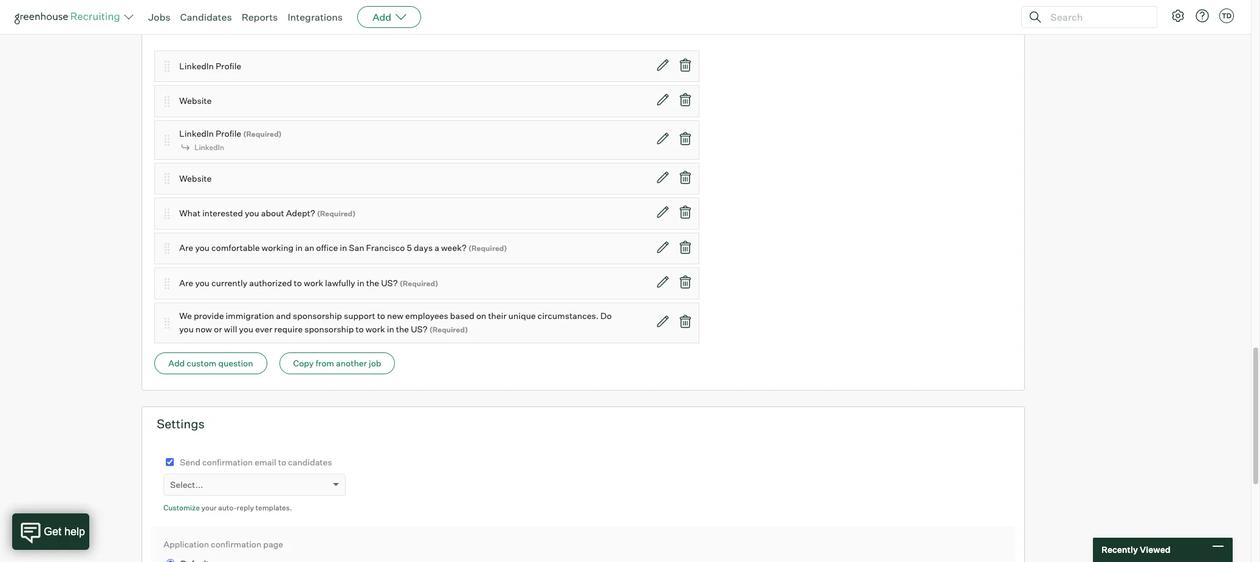 Task type: describe. For each thing, give the bounding box(es) containing it.
on
[[476, 310, 486, 321]]

(required) inside the linkedin profile (required)
[[243, 129, 282, 138]]

you left comfortable
[[195, 243, 210, 253]]

we provide immigration and sponsorship support to new employees based on their unique circumstances. do you now or will you ever require sponsorship to work in the us?
[[179, 310, 612, 334]]

copy from another job button
[[279, 352, 395, 374]]

customize link
[[163, 503, 200, 512]]

5
[[407, 243, 412, 253]]

reports link
[[242, 11, 278, 23]]

you left about
[[245, 208, 259, 218]]

what interested you about adept? (required)
[[179, 208, 356, 218]]

configure image
[[1171, 9, 1186, 23]]

linkedin for linkedin
[[194, 143, 224, 152]]

authorized
[[249, 278, 292, 288]]

adept?
[[286, 208, 315, 218]]

td button
[[1220, 9, 1234, 23]]

candidates
[[288, 457, 332, 467]]

provide
[[194, 310, 224, 321]]

a
[[435, 243, 439, 253]]

greenhouse recruiting image
[[15, 10, 124, 24]]

add for add custom question
[[168, 358, 185, 368]]

application confirmation page
[[163, 539, 283, 549]]

customize
[[163, 503, 200, 512]]

you down immigration
[[239, 324, 253, 334]]

custom application questions
[[157, 7, 326, 22]]

1 website from the top
[[179, 96, 212, 106]]

and
[[276, 310, 291, 321]]

circumstances.
[[538, 310, 599, 321]]

confirmation for send
[[202, 457, 253, 467]]

viewed
[[1140, 545, 1171, 555]]

confirmation for application
[[211, 539, 261, 549]]

or
[[214, 324, 222, 334]]

in left "san"
[[340, 243, 347, 253]]

0 horizontal spatial us?
[[381, 278, 398, 288]]

Search text field
[[1048, 8, 1146, 26]]

email
[[255, 457, 276, 467]]

page
[[263, 539, 283, 549]]

now
[[196, 324, 212, 334]]

francisco
[[366, 243, 405, 253]]

are you comfortable working in an office in san francisco 5 days a week? (required)
[[179, 243, 507, 253]]

td button
[[1217, 6, 1237, 26]]

candidates link
[[180, 11, 232, 23]]

add custom question button
[[154, 352, 267, 374]]

(required) inside what interested you about adept? (required)
[[317, 209, 356, 218]]

recently viewed
[[1102, 545, 1171, 555]]

lawfully
[[325, 278, 355, 288]]

based
[[450, 310, 475, 321]]

copy
[[293, 358, 314, 368]]

send
[[180, 457, 201, 467]]

linkedin profile (required)
[[179, 128, 282, 138]]

reply
[[237, 503, 254, 512]]

jobs
[[148, 11, 170, 23]]

will
[[224, 324, 237, 334]]

currently
[[211, 278, 247, 288]]

to right email at the left bottom
[[278, 457, 286, 467]]

candidates
[[180, 11, 232, 23]]

from
[[316, 358, 334, 368]]



Task type: locate. For each thing, give the bounding box(es) containing it.
1 horizontal spatial the
[[396, 324, 409, 334]]

the right lawfully
[[366, 278, 379, 288]]

0 vertical spatial confirmation
[[202, 457, 253, 467]]

None radio
[[167, 559, 174, 562]]

add for add
[[373, 11, 391, 23]]

interested
[[202, 208, 243, 218]]

the
[[366, 278, 379, 288], [396, 324, 409, 334]]

integrations
[[288, 11, 343, 23]]

us?
[[381, 278, 398, 288], [411, 324, 428, 334]]

application
[[204, 7, 267, 22]]

1 vertical spatial linkedin
[[179, 128, 214, 138]]

select...
[[170, 480, 203, 490]]

confirmation right send
[[202, 457, 253, 467]]

are
[[179, 243, 193, 253], [179, 278, 193, 288]]

(required) inside are you currently authorized to work lawfully in the us? (required)
[[400, 279, 438, 288]]

0 vertical spatial add
[[373, 11, 391, 23]]

add inside add popup button
[[373, 11, 391, 23]]

linkedin
[[179, 61, 214, 71], [179, 128, 214, 138], [194, 143, 224, 152]]

confirmation
[[202, 457, 253, 467], [211, 539, 261, 549]]

are up we
[[179, 278, 193, 288]]

san
[[349, 243, 364, 253]]

website up what
[[179, 173, 212, 183]]

to
[[294, 278, 302, 288], [377, 310, 385, 321], [356, 324, 364, 334], [278, 457, 286, 467]]

sponsorship up require
[[293, 310, 342, 321]]

auto-
[[218, 503, 237, 512]]

jobs link
[[148, 11, 170, 23]]

sponsorship
[[293, 310, 342, 321], [305, 324, 354, 334]]

questions
[[270, 7, 326, 22]]

new
[[387, 310, 403, 321]]

2 profile from the top
[[216, 128, 241, 138]]

what
[[179, 208, 200, 218]]

are you currently authorized to work lawfully in the us? (required)
[[179, 278, 438, 288]]

1 vertical spatial the
[[396, 324, 409, 334]]

in right lawfully
[[357, 278, 364, 288]]

in down 'new'
[[387, 324, 394, 334]]

linkedin for linkedin profile
[[179, 61, 214, 71]]

in left an at the left top of the page
[[295, 243, 303, 253]]

you
[[245, 208, 259, 218], [195, 243, 210, 253], [195, 278, 210, 288], [179, 324, 194, 334], [239, 324, 253, 334]]

are for are you currently authorized to work lawfully in the us?
[[179, 278, 193, 288]]

are for are you comfortable working in an office in san francisco 5 days a week?
[[179, 243, 193, 253]]

1 vertical spatial profile
[[216, 128, 241, 138]]

1 vertical spatial are
[[179, 278, 193, 288]]

0 horizontal spatial add
[[168, 358, 185, 368]]

confirmation left page
[[211, 539, 261, 549]]

1 horizontal spatial add
[[373, 11, 391, 23]]

job
[[369, 358, 381, 368]]

question
[[218, 358, 253, 368]]

1 are from the top
[[179, 243, 193, 253]]

to left 'new'
[[377, 310, 385, 321]]

1 horizontal spatial work
[[366, 324, 385, 334]]

1 vertical spatial us?
[[411, 324, 428, 334]]

0 vertical spatial work
[[304, 278, 323, 288]]

2 website from the top
[[179, 173, 212, 183]]

profile for linkedin profile (required)
[[216, 128, 241, 138]]

add inside add custom question button
[[168, 358, 185, 368]]

we
[[179, 310, 192, 321]]

0 horizontal spatial work
[[304, 278, 323, 288]]

comfortable
[[211, 243, 260, 253]]

0 vertical spatial website
[[179, 96, 212, 106]]

1 vertical spatial sponsorship
[[305, 324, 354, 334]]

days
[[414, 243, 433, 253]]

work inside "we provide immigration and sponsorship support to new employees based on their unique circumstances. do you now or will you ever require sponsorship to work in the us?"
[[366, 324, 385, 334]]

application
[[163, 539, 209, 549]]

0 vertical spatial linkedin
[[179, 61, 214, 71]]

require
[[274, 324, 303, 334]]

you left currently
[[195, 278, 210, 288]]

0 vertical spatial profile
[[216, 61, 241, 71]]

recently
[[1102, 545, 1138, 555]]

unique
[[509, 310, 536, 321]]

website down linkedin profile
[[179, 96, 212, 106]]

(required)
[[243, 129, 282, 138], [317, 209, 356, 218], [469, 244, 507, 253], [400, 279, 438, 288], [429, 325, 468, 334]]

2 vertical spatial linkedin
[[194, 143, 224, 152]]

the inside "we provide immigration and sponsorship support to new employees based on their unique circumstances. do you now or will you ever require sponsorship to work in the us?"
[[396, 324, 409, 334]]

an
[[305, 243, 314, 253]]

work left lawfully
[[304, 278, 323, 288]]

0 vertical spatial are
[[179, 243, 193, 253]]

0 horizontal spatial the
[[366, 278, 379, 288]]

work
[[304, 278, 323, 288], [366, 324, 385, 334]]

0 vertical spatial sponsorship
[[293, 310, 342, 321]]

us? down employees
[[411, 324, 428, 334]]

another
[[336, 358, 367, 368]]

profile
[[216, 61, 241, 71], [216, 128, 241, 138]]

ever
[[255, 324, 272, 334]]

1 vertical spatial add
[[168, 358, 185, 368]]

in
[[295, 243, 303, 253], [340, 243, 347, 253], [357, 278, 364, 288], [387, 324, 394, 334]]

1 vertical spatial website
[[179, 173, 212, 183]]

add button
[[357, 6, 421, 28]]

employees
[[405, 310, 448, 321]]

customize your auto-reply templates.
[[163, 503, 292, 512]]

to down support
[[356, 324, 364, 334]]

1 horizontal spatial us?
[[411, 324, 428, 334]]

sponsorship down support
[[305, 324, 354, 334]]

add custom question
[[168, 358, 253, 368]]

1 vertical spatial confirmation
[[211, 539, 261, 549]]

linkedin for linkedin profile (required)
[[179, 128, 214, 138]]

us? up 'new'
[[381, 278, 398, 288]]

us? inside "we provide immigration and sponsorship support to new employees based on their unique circumstances. do you now or will you ever require sponsorship to work in the us?"
[[411, 324, 428, 334]]

do
[[601, 310, 612, 321]]

1 vertical spatial work
[[366, 324, 385, 334]]

support
[[344, 310, 375, 321]]

to right authorized
[[294, 278, 302, 288]]

integrations link
[[288, 11, 343, 23]]

add
[[373, 11, 391, 23], [168, 358, 185, 368]]

custom
[[187, 358, 217, 368]]

profile for linkedin profile
[[216, 61, 241, 71]]

about
[[261, 208, 284, 218]]

their
[[488, 310, 507, 321]]

templates.
[[256, 503, 292, 512]]

linkedin profile
[[179, 61, 241, 71]]

0 vertical spatial us?
[[381, 278, 398, 288]]

your
[[201, 503, 217, 512]]

the down 'new'
[[396, 324, 409, 334]]

in inside "we provide immigration and sponsorship support to new employees based on their unique circumstances. do you now or will you ever require sponsorship to work in the us?"
[[387, 324, 394, 334]]

office
[[316, 243, 338, 253]]

0 vertical spatial the
[[366, 278, 379, 288]]

2 are from the top
[[179, 278, 193, 288]]

(required) inside are you comfortable working in an office in san francisco 5 days a week? (required)
[[469, 244, 507, 253]]

settings
[[157, 416, 205, 431]]

copy from another job
[[293, 358, 381, 368]]

website
[[179, 96, 212, 106], [179, 173, 212, 183]]

are down what
[[179, 243, 193, 253]]

you down we
[[179, 324, 194, 334]]

1 profile from the top
[[216, 61, 241, 71]]

working
[[262, 243, 294, 253]]

send confirmation email to candidates
[[180, 457, 332, 467]]

reports
[[242, 11, 278, 23]]

immigration
[[226, 310, 274, 321]]

week?
[[441, 243, 467, 253]]

custom
[[157, 7, 201, 22]]

work down support
[[366, 324, 385, 334]]

None checkbox
[[166, 458, 174, 466]]

td
[[1222, 12, 1232, 20]]



Task type: vqa. For each thing, say whether or not it's contained in the screenshot.
week?
yes



